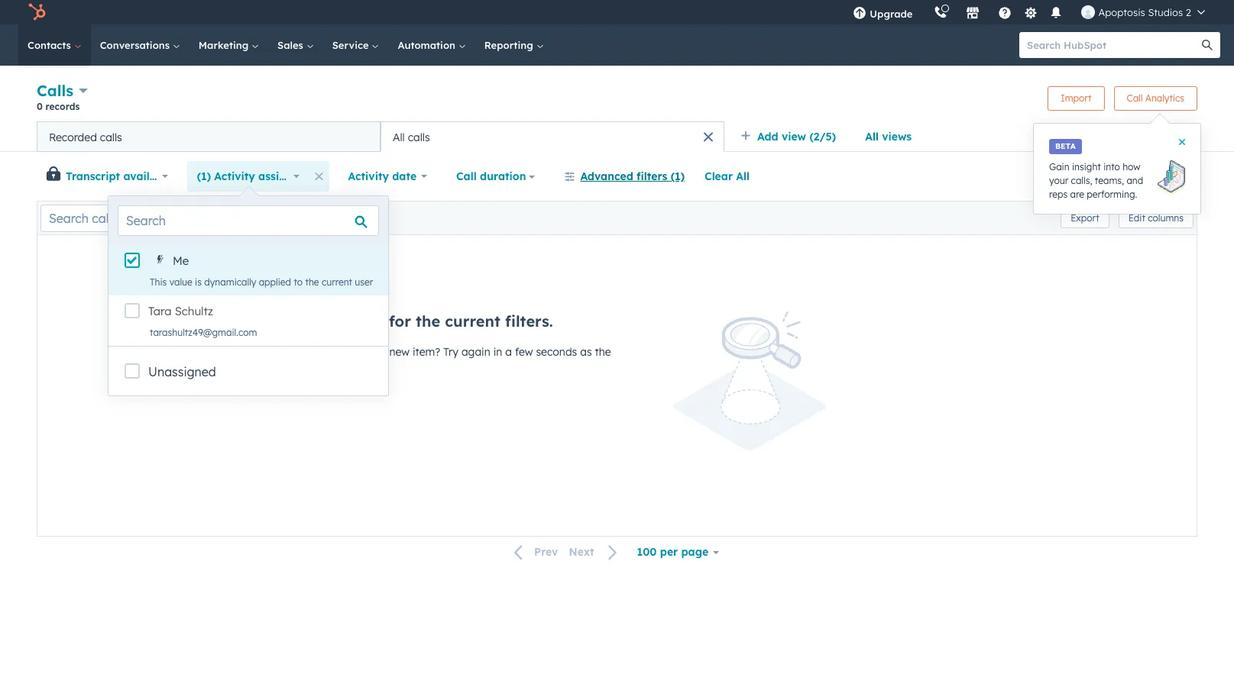 Task type: describe. For each thing, give the bounding box(es) containing it.
0 records
[[37, 101, 80, 112]]

upgrade image
[[853, 7, 867, 21]]

try
[[443, 345, 459, 359]]

how
[[1123, 161, 1140, 173]]

call for call analytics
[[1127, 92, 1143, 104]]

2 activity from the left
[[348, 170, 389, 183]]

calls for all calls
[[408, 130, 430, 144]]

Search call name or notes search field
[[41, 204, 226, 232]]

call duration
[[456, 170, 526, 183]]

the inside expecting to see a new item? try again in a few seconds as the system catches up.
[[595, 345, 611, 359]]

advanced filters (1) button
[[554, 161, 695, 192]]

edit columns button
[[1119, 208, 1194, 228]]

matches
[[320, 312, 384, 331]]

edit
[[1128, 212, 1145, 224]]

conversations link
[[91, 24, 189, 66]]

transcript available button
[[62, 161, 178, 192]]

hubspot link
[[18, 3, 57, 21]]

next
[[569, 546, 594, 560]]

reporting
[[484, 39, 536, 51]]

notifications image
[[1050, 7, 1063, 21]]

performing.
[[1087, 189, 1137, 200]]

menu containing apoptosis studios 2
[[842, 0, 1216, 24]]

tarashultz49@gmail.com
[[150, 327, 257, 339]]

expecting
[[293, 345, 343, 359]]

recorded calls
[[49, 130, 122, 144]]

upgrade
[[870, 8, 913, 20]]

beta
[[1055, 141, 1076, 151]]

0 vertical spatial the
[[305, 277, 319, 288]]

apoptosis studios 2 button
[[1072, 0, 1214, 24]]

marketplaces button
[[957, 0, 989, 24]]

service link
[[323, 24, 389, 66]]

import button
[[1048, 86, 1105, 110]]

import
[[1061, 92, 1092, 104]]

as
[[580, 345, 592, 359]]

me
[[173, 254, 189, 268]]

calls banner
[[37, 79, 1197, 122]]

prev button
[[505, 543, 564, 563]]

filters
[[637, 170, 667, 183]]

expecting to see a new item? try again in a few seconds as the system catches up.
[[293, 345, 611, 378]]

help image
[[998, 7, 1012, 21]]

columns
[[1148, 212, 1184, 224]]

user
[[355, 277, 373, 288]]

clear all button
[[695, 161, 760, 192]]

save view
[[1141, 170, 1184, 182]]

automation link
[[389, 24, 475, 66]]

is
[[195, 277, 202, 288]]

automation
[[398, 39, 458, 51]]

edit columns
[[1128, 212, 1184, 224]]

sales
[[277, 39, 306, 51]]

1 vertical spatial the
[[416, 312, 440, 331]]

calls for recorded calls
[[100, 130, 122, 144]]

notifications button
[[1043, 0, 1069, 24]]

to inside expecting to see a new item? try again in a few seconds as the system catches up.
[[346, 345, 357, 359]]

advanced filters (1)
[[580, 170, 685, 183]]

calling icon button
[[928, 2, 954, 22]]

available
[[123, 170, 173, 183]]

analytics
[[1145, 92, 1184, 104]]

conversations
[[100, 39, 173, 51]]

search image
[[1202, 40, 1213, 50]]

0 vertical spatial current
[[322, 277, 352, 288]]

unassigned
[[148, 365, 216, 380]]

settings link
[[1021, 4, 1040, 20]]

value
[[169, 277, 192, 288]]

recorded calls button
[[37, 122, 381, 152]]

settings image
[[1024, 6, 1038, 20]]

reps
[[1049, 189, 1068, 200]]

applied
[[259, 277, 291, 288]]

all views link
[[855, 122, 922, 152]]

2
[[1186, 6, 1191, 18]]

0 horizontal spatial to
[[294, 277, 303, 288]]

date
[[392, 170, 417, 183]]

to inside popup button
[[309, 170, 320, 183]]

marketing
[[199, 39, 251, 51]]

add view (2/5)
[[757, 130, 836, 144]]

per
[[660, 546, 678, 560]]

1 a from the left
[[380, 345, 386, 359]]

into
[[1104, 161, 1120, 173]]

calls,
[[1071, 175, 1092, 186]]

export button
[[1061, 208, 1109, 228]]

activity date
[[348, 170, 417, 183]]

gain
[[1049, 161, 1070, 173]]

catches
[[332, 364, 371, 378]]

save view button
[[1115, 164, 1197, 189]]



Task type: locate. For each thing, give the bounding box(es) containing it.
teams,
[[1095, 175, 1124, 186]]

view for save
[[1165, 170, 1184, 182]]

view right add
[[782, 130, 806, 144]]

0 vertical spatial to
[[309, 170, 320, 183]]

0 horizontal spatial calls
[[100, 130, 122, 144]]

call left duration
[[456, 170, 477, 183]]

Search search field
[[118, 206, 379, 236]]

2 horizontal spatial to
[[346, 345, 357, 359]]

calls inside recorded calls button
[[100, 130, 122, 144]]

all up date
[[393, 130, 405, 144]]

1 vertical spatial to
[[294, 277, 303, 288]]

1 vertical spatial current
[[445, 312, 500, 331]]

the right for
[[416, 312, 440, 331]]

activity date button
[[338, 161, 437, 192]]

menu
[[842, 0, 1216, 24]]

add
[[757, 130, 778, 144]]

all calls button
[[381, 122, 724, 152]]

1 horizontal spatial activity
[[348, 170, 389, 183]]

system
[[293, 364, 329, 378]]

(2/5)
[[810, 130, 836, 144]]

calling icon image
[[934, 6, 948, 20]]

call left analytics
[[1127, 92, 1143, 104]]

0 horizontal spatial all
[[393, 130, 405, 144]]

1 (1) from the left
[[197, 170, 211, 183]]

0 horizontal spatial a
[[380, 345, 386, 359]]

1 horizontal spatial to
[[309, 170, 320, 183]]

transcript
[[66, 170, 120, 183]]

0 vertical spatial call
[[1127, 92, 1143, 104]]

call inside banner
[[1127, 92, 1143, 104]]

0
[[37, 101, 43, 112]]

no
[[293, 312, 315, 331]]

calls up date
[[408, 130, 430, 144]]

view right save
[[1165, 170, 1184, 182]]

gain insight into how your calls, teams, and reps are performing.
[[1049, 161, 1143, 200]]

schultz
[[175, 304, 213, 319]]

contacts link
[[18, 24, 91, 66]]

0 horizontal spatial activity
[[214, 170, 255, 183]]

calls button
[[37, 79, 88, 102]]

(1) inside advanced filters (1) button
[[671, 170, 685, 183]]

100 per page
[[637, 546, 709, 560]]

call duration button
[[446, 161, 545, 192]]

1 horizontal spatial current
[[445, 312, 500, 331]]

1 vertical spatial call
[[456, 170, 477, 183]]

1 vertical spatial view
[[1165, 170, 1184, 182]]

all right clear
[[736, 170, 750, 183]]

tara schultz
[[148, 304, 213, 319]]

activity left date
[[348, 170, 389, 183]]

calls
[[37, 81, 73, 100]]

to right "assigned"
[[309, 170, 320, 183]]

current left user
[[322, 277, 352, 288]]

assigned
[[258, 170, 306, 183]]

search button
[[1194, 32, 1220, 58]]

0 vertical spatial view
[[782, 130, 806, 144]]

advanced
[[580, 170, 633, 183]]

1 horizontal spatial call
[[1127, 92, 1143, 104]]

up.
[[374, 364, 389, 378]]

for
[[389, 312, 411, 331]]

clear
[[705, 170, 733, 183]]

1 horizontal spatial all
[[736, 170, 750, 183]]

filters.
[[505, 312, 553, 331]]

2 calls from the left
[[408, 130, 430, 144]]

2 horizontal spatial the
[[595, 345, 611, 359]]

menu item
[[923, 0, 927, 24]]

apoptosis
[[1098, 6, 1145, 18]]

service
[[332, 39, 372, 51]]

all views
[[865, 130, 912, 144]]

no matches for the current filters.
[[293, 312, 553, 331]]

to left see
[[346, 345, 357, 359]]

Search HubSpot search field
[[1019, 32, 1207, 58]]

this value is dynamically applied to the current user
[[150, 277, 373, 288]]

0 horizontal spatial call
[[456, 170, 477, 183]]

calls inside all calls button
[[408, 130, 430, 144]]

(1) activity assigned to button
[[187, 161, 320, 192]]

(1) right filters
[[671, 170, 685, 183]]

all for all views
[[865, 130, 879, 144]]

1 calls from the left
[[100, 130, 122, 144]]

activity up search search field
[[214, 170, 255, 183]]

page
[[681, 546, 709, 560]]

records
[[45, 101, 80, 112]]

a right in on the left of page
[[505, 345, 512, 359]]

add view (2/5) button
[[731, 122, 855, 152]]

prev
[[534, 546, 558, 560]]

call inside button
[[456, 170, 477, 183]]

0 horizontal spatial (1)
[[197, 170, 211, 183]]

(1)
[[197, 170, 211, 183], [671, 170, 685, 183]]

view inside popup button
[[782, 130, 806, 144]]

2 a from the left
[[505, 345, 512, 359]]

calls right the recorded
[[100, 130, 122, 144]]

a right see
[[380, 345, 386, 359]]

tara
[[148, 304, 172, 319]]

2 (1) from the left
[[671, 170, 685, 183]]

dynamically
[[204, 277, 256, 288]]

1 horizontal spatial the
[[416, 312, 440, 331]]

and
[[1127, 175, 1143, 186]]

hubspot image
[[28, 3, 46, 21]]

0 horizontal spatial view
[[782, 130, 806, 144]]

activity
[[214, 170, 255, 183], [348, 170, 389, 183]]

item?
[[413, 345, 440, 359]]

new
[[389, 345, 410, 359]]

(1) down recorded calls button
[[197, 170, 211, 183]]

transcript available
[[66, 170, 173, 183]]

all
[[865, 130, 879, 144], [393, 130, 405, 144], [736, 170, 750, 183]]

insight
[[1072, 161, 1101, 173]]

reporting link
[[475, 24, 553, 66]]

2 vertical spatial to
[[346, 345, 357, 359]]

call for call duration
[[456, 170, 477, 183]]

studios
[[1148, 6, 1183, 18]]

all left the views
[[865, 130, 879, 144]]

(1) inside (1) activity assigned to popup button
[[197, 170, 211, 183]]

list box
[[109, 245, 388, 346]]

current
[[322, 277, 352, 288], [445, 312, 500, 331]]

see
[[360, 345, 377, 359]]

1 horizontal spatial calls
[[408, 130, 430, 144]]

help button
[[992, 0, 1018, 24]]

list box containing me
[[109, 245, 388, 346]]

your
[[1049, 175, 1068, 186]]

to
[[309, 170, 320, 183], [294, 277, 303, 288], [346, 345, 357, 359]]

2 horizontal spatial all
[[865, 130, 879, 144]]

again
[[462, 345, 490, 359]]

the
[[305, 277, 319, 288], [416, 312, 440, 331], [595, 345, 611, 359]]

are
[[1070, 189, 1084, 200]]

sales link
[[268, 24, 323, 66]]

1 horizontal spatial a
[[505, 345, 512, 359]]

call analytics
[[1127, 92, 1184, 104]]

view
[[782, 130, 806, 144], [1165, 170, 1184, 182]]

tara schultz image
[[1082, 5, 1095, 19]]

view inside "button"
[[1165, 170, 1184, 182]]

save
[[1141, 170, 1162, 182]]

1 horizontal spatial view
[[1165, 170, 1184, 182]]

marketplaces image
[[966, 7, 980, 21]]

few
[[515, 345, 533, 359]]

this
[[150, 277, 167, 288]]

the right as
[[595, 345, 611, 359]]

call analytics link
[[1114, 86, 1197, 110]]

0 horizontal spatial the
[[305, 277, 319, 288]]

0 horizontal spatial current
[[322, 277, 352, 288]]

pagination navigation
[[505, 543, 627, 563]]

2 vertical spatial the
[[595, 345, 611, 359]]

all for all calls
[[393, 130, 405, 144]]

seconds
[[536, 345, 577, 359]]

the right applied
[[305, 277, 319, 288]]

current up again
[[445, 312, 500, 331]]

1 activity from the left
[[214, 170, 255, 183]]

to right applied
[[294, 277, 303, 288]]

apoptosis studios 2
[[1098, 6, 1191, 18]]

close image
[[1179, 139, 1185, 145]]

export
[[1071, 212, 1099, 224]]

marketing link
[[189, 24, 268, 66]]

1 horizontal spatial (1)
[[671, 170, 685, 183]]

view for add
[[782, 130, 806, 144]]



Task type: vqa. For each thing, say whether or not it's contained in the screenshot.
Christina Overa Icon
no



